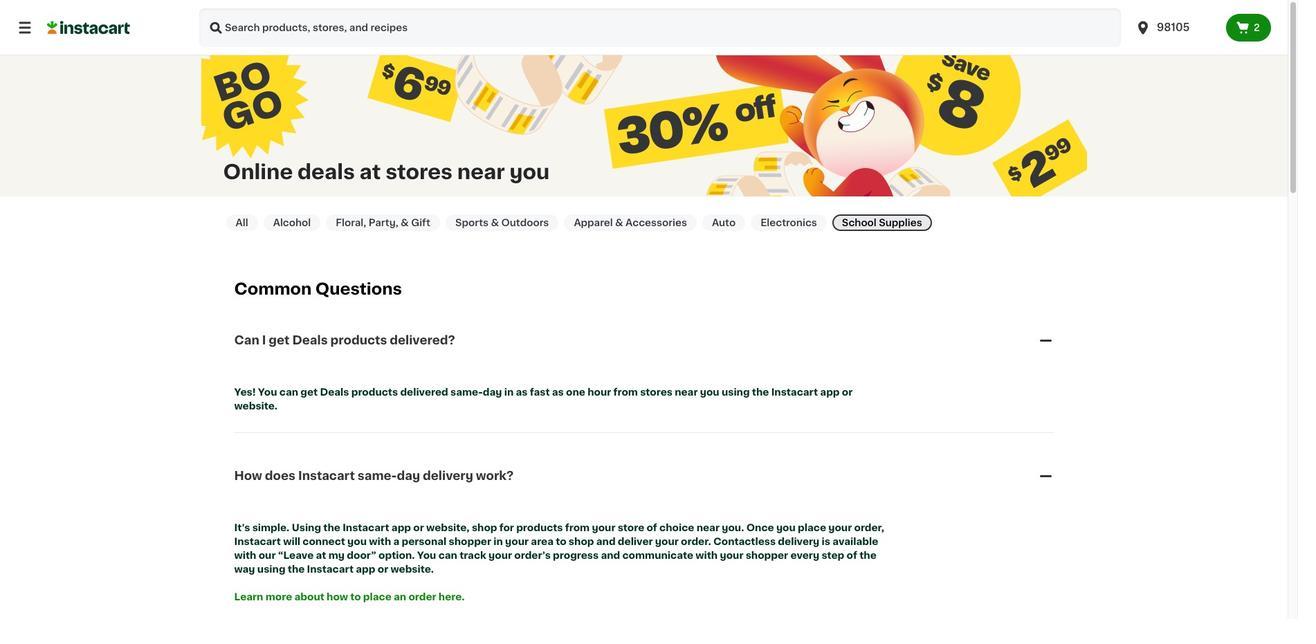 Task type: locate. For each thing, give the bounding box(es) containing it.
once
[[747, 523, 774, 533]]

apparel & accessories
[[574, 218, 687, 228]]

1 horizontal spatial you
[[417, 551, 436, 561]]

auto link
[[703, 215, 746, 231]]

the
[[752, 387, 769, 397], [324, 523, 341, 533], [860, 551, 877, 561], [288, 565, 305, 575]]

0 horizontal spatial same-
[[358, 471, 397, 482]]

website. inside yes! you can get deals products delivered same-day in as fast as one hour from stores near you using the instacart app or website.
[[234, 401, 278, 411]]

common
[[234, 282, 312, 297]]

and left deliver
[[597, 537, 616, 547]]

from up progress
[[565, 523, 590, 533]]

0 vertical spatial near
[[457, 162, 505, 182]]

1 horizontal spatial same-
[[451, 387, 483, 397]]

products left delivered
[[352, 387, 398, 397]]

1 horizontal spatial at
[[360, 162, 381, 182]]

same- up a
[[358, 471, 397, 482]]

stores
[[386, 162, 453, 182], [641, 387, 673, 397]]

1 horizontal spatial from
[[614, 387, 638, 397]]

0 horizontal spatial shopper
[[449, 537, 492, 547]]

can inside it's simple. using the instacart app or website, shop for products from your store of choice near you. once you place your order, instacart will connect you with a personal shopper in your area to shop and deliver your order. contactless delivery is available with our "leave at my door" option. you can track your order's progress and communicate with your shopper every step of the way using the instacart app or website.
[[439, 551, 458, 561]]

0 vertical spatial and
[[597, 537, 616, 547]]

0 vertical spatial stores
[[386, 162, 453, 182]]

questions
[[315, 282, 402, 297]]

with up way
[[234, 551, 256, 561]]

0 vertical spatial shopper
[[449, 537, 492, 547]]

yes! you can get deals products delivered same-day in as fast as one hour from stores near you using the instacart app or website.
[[234, 387, 855, 411]]

1 vertical spatial website.
[[391, 565, 434, 575]]

instacart logo image
[[47, 19, 130, 36]]

app inside yes! you can get deals products delivered same-day in as fast as one hour from stores near you using the instacart app or website.
[[821, 387, 840, 397]]

place inside it's simple. using the instacart app or website, shop for products from your store of choice near you. once you place your order, instacart will connect you with a personal shopper in your area to shop and deliver your order. contactless delivery is available with our "leave at my door" option. you can track your order's progress and communicate with your shopper every step of the way using the instacart app or website.
[[798, 523, 827, 533]]

of
[[647, 523, 658, 533], [847, 551, 858, 561]]

2 & from the left
[[491, 218, 499, 228]]

and
[[597, 537, 616, 547], [601, 551, 620, 561]]

delivery
[[423, 471, 473, 482], [778, 537, 820, 547]]

an
[[394, 593, 407, 602]]

place
[[798, 523, 827, 533], [363, 593, 392, 602]]

in down for
[[494, 537, 503, 547]]

0 vertical spatial can
[[280, 387, 298, 397]]

0 vertical spatial at
[[360, 162, 381, 182]]

0 vertical spatial get
[[269, 335, 290, 346]]

0 vertical spatial day
[[483, 387, 502, 397]]

order's
[[515, 551, 551, 561]]

98105 button
[[1127, 8, 1227, 47]]

website.
[[234, 401, 278, 411], [391, 565, 434, 575]]

& right sports
[[491, 218, 499, 228]]

0 horizontal spatial using
[[257, 565, 286, 575]]

1 horizontal spatial get
[[301, 387, 318, 397]]

stores inside yes! you can get deals products delivered same-day in as fast as one hour from stores near you using the instacart app or website.
[[641, 387, 673, 397]]

website. down yes!
[[234, 401, 278, 411]]

products inside it's simple. using the instacart app or website, shop for products from your store of choice near you. once you place your order, instacart will connect you with a personal shopper in your area to shop and deliver your order. contactless delivery is available with our "leave at my door" option. you can track your order's progress and communicate with your shopper every step of the way using the instacart app or website.
[[517, 523, 563, 533]]

0 horizontal spatial get
[[269, 335, 290, 346]]

as left fast
[[516, 387, 528, 397]]

1 horizontal spatial &
[[491, 218, 499, 228]]

1 vertical spatial at
[[316, 551, 326, 561]]

your down contactless
[[720, 551, 744, 561]]

to
[[556, 537, 567, 547], [350, 593, 361, 602]]

online deals at stores near you
[[223, 162, 550, 182]]

at down "connect"
[[316, 551, 326, 561]]

how does instacart same-day delivery work? button
[[234, 452, 1054, 501]]

day left fast
[[483, 387, 502, 397]]

1 horizontal spatial shop
[[569, 537, 594, 547]]

0 horizontal spatial &
[[401, 218, 409, 228]]

delivery inside it's simple. using the instacart app or website, shop for products from your store of choice near you. once you place your order, instacart will connect you with a personal shopper in your area to shop and deliver your order. contactless delivery is available with our "leave at my door" option. you can track your order's progress and communicate with your shopper every step of the way using the instacart app or website.
[[778, 537, 820, 547]]

shopper down contactless
[[746, 551, 789, 561]]

your right track
[[489, 551, 512, 561]]

floral, party, & gift link
[[326, 215, 440, 231]]

3 & from the left
[[615, 218, 624, 228]]

0 vertical spatial in
[[504, 387, 514, 397]]

0 horizontal spatial day
[[397, 471, 420, 482]]

common questions
[[234, 282, 402, 297]]

near down 'can i get deals products delivered?' dropdown button at bottom
[[675, 387, 698, 397]]

1 vertical spatial shop
[[569, 537, 594, 547]]

products down questions
[[331, 335, 387, 346]]

apparel & accessories link
[[565, 215, 697, 231]]

shop
[[472, 523, 497, 533], [569, 537, 594, 547]]

1 vertical spatial place
[[363, 593, 392, 602]]

1 horizontal spatial app
[[392, 523, 411, 533]]

is
[[822, 537, 831, 547]]

2 horizontal spatial &
[[615, 218, 624, 228]]

order,
[[855, 523, 885, 533]]

the inside yes! you can get deals products delivered same-day in as fast as one hour from stores near you using the instacart app or website.
[[752, 387, 769, 397]]

and down deliver
[[601, 551, 620, 561]]

1 vertical spatial in
[[494, 537, 503, 547]]

instacart inside yes! you can get deals products delivered same-day in as fast as one hour from stores near you using the instacart app or website.
[[772, 387, 818, 397]]

deals right the i
[[292, 335, 328, 346]]

0 vertical spatial website.
[[234, 401, 278, 411]]

day up a
[[397, 471, 420, 482]]

products inside dropdown button
[[331, 335, 387, 346]]

you down "personal"
[[417, 551, 436, 561]]

get down can i get deals products delivered?
[[301, 387, 318, 397]]

get
[[269, 335, 290, 346], [301, 387, 318, 397]]

1 as from the left
[[516, 387, 528, 397]]

stores up gift
[[386, 162, 453, 182]]

1 horizontal spatial stores
[[641, 387, 673, 397]]

0 horizontal spatial stores
[[386, 162, 453, 182]]

1 horizontal spatial place
[[798, 523, 827, 533]]

one
[[566, 387, 586, 397]]

shop left for
[[472, 523, 497, 533]]

0 vertical spatial place
[[798, 523, 827, 533]]

0 vertical spatial deals
[[292, 335, 328, 346]]

1 vertical spatial you
[[417, 551, 436, 561]]

2 vertical spatial app
[[356, 565, 376, 575]]

0 vertical spatial or
[[842, 387, 853, 397]]

you right yes!
[[258, 387, 277, 397]]

place up is
[[798, 523, 827, 533]]

same- right delivered
[[451, 387, 483, 397]]

0 vertical spatial of
[[647, 523, 658, 533]]

delivery up every
[[778, 537, 820, 547]]

1 vertical spatial near
[[675, 387, 698, 397]]

1 horizontal spatial in
[[504, 387, 514, 397]]

can i get deals products delivered?
[[234, 335, 455, 346]]

or inside yes! you can get deals products delivered same-day in as fast as one hour from stores near you using the instacart app or website.
[[842, 387, 853, 397]]

your left store
[[592, 523, 616, 533]]

0 vertical spatial same-
[[451, 387, 483, 397]]

to right area
[[556, 537, 567, 547]]

as left one
[[552, 387, 564, 397]]

you.
[[722, 523, 745, 533]]

it's
[[234, 523, 250, 533]]

deliver
[[618, 537, 653, 547]]

your
[[592, 523, 616, 533], [829, 523, 852, 533], [505, 537, 529, 547], [656, 537, 679, 547], [489, 551, 512, 561], [720, 551, 744, 561]]

1 vertical spatial can
[[439, 551, 458, 561]]

products inside yes! you can get deals products delivered same-day in as fast as one hour from stores near you using the instacart app or website.
[[352, 387, 398, 397]]

from right hour at the bottom left of page
[[614, 387, 638, 397]]

you
[[510, 162, 550, 182], [700, 387, 720, 397], [777, 523, 796, 533], [348, 537, 367, 547]]

0 vertical spatial delivery
[[423, 471, 473, 482]]

same-
[[451, 387, 483, 397], [358, 471, 397, 482]]

more
[[266, 593, 292, 602]]

your down for
[[505, 537, 529, 547]]

products
[[331, 335, 387, 346], [352, 387, 398, 397], [517, 523, 563, 533]]

day inside "dropdown button"
[[397, 471, 420, 482]]

2 vertical spatial products
[[517, 523, 563, 533]]

98105
[[1158, 22, 1190, 33]]

how
[[234, 471, 262, 482]]

1 & from the left
[[401, 218, 409, 228]]

0 horizontal spatial to
[[350, 593, 361, 602]]

0 vertical spatial you
[[258, 387, 277, 397]]

from inside yes! you can get deals products delivered same-day in as fast as one hour from stores near you using the instacart app or website.
[[614, 387, 638, 397]]

0 vertical spatial app
[[821, 387, 840, 397]]

2 horizontal spatial or
[[842, 387, 853, 397]]

same- inside "dropdown button"
[[358, 471, 397, 482]]

accessories
[[626, 218, 687, 228]]

2 as from the left
[[552, 387, 564, 397]]

at
[[360, 162, 381, 182], [316, 551, 326, 561]]

& left gift
[[401, 218, 409, 228]]

shop up progress
[[569, 537, 594, 547]]

0 horizontal spatial as
[[516, 387, 528, 397]]

app
[[821, 387, 840, 397], [392, 523, 411, 533], [356, 565, 376, 575]]

1 vertical spatial of
[[847, 551, 858, 561]]

1 vertical spatial using
[[257, 565, 286, 575]]

1 vertical spatial same-
[[358, 471, 397, 482]]

shopper up track
[[449, 537, 492, 547]]

&
[[401, 218, 409, 228], [491, 218, 499, 228], [615, 218, 624, 228]]

2 horizontal spatial with
[[696, 551, 718, 561]]

deals down can i get deals products delivered?
[[320, 387, 349, 397]]

day
[[483, 387, 502, 397], [397, 471, 420, 482]]

1 vertical spatial delivery
[[778, 537, 820, 547]]

of down available
[[847, 551, 858, 561]]

near up sports
[[457, 162, 505, 182]]

0 vertical spatial to
[[556, 537, 567, 547]]

of right store
[[647, 523, 658, 533]]

1 vertical spatial get
[[301, 387, 318, 397]]

yes!
[[234, 387, 256, 397]]

using
[[722, 387, 750, 397], [257, 565, 286, 575]]

near up the order.
[[697, 523, 720, 533]]

delivery left work?
[[423, 471, 473, 482]]

online deals at stores near you main content
[[0, 0, 1288, 620]]

how
[[327, 593, 348, 602]]

website. down option.
[[391, 565, 434, 575]]

98105 button
[[1135, 8, 1219, 47]]

0 horizontal spatial can
[[280, 387, 298, 397]]

at inside it's simple. using the instacart app or website, shop for products from your store of choice near you. once you place your order, instacart will connect you with a personal shopper in your area to shop and deliver your order. contactless delivery is available with our "leave at my door" option. you can track your order's progress and communicate with your shopper every step of the way using the instacart app or website.
[[316, 551, 326, 561]]

0 horizontal spatial at
[[316, 551, 326, 561]]

0 vertical spatial shop
[[472, 523, 497, 533]]

1 vertical spatial stores
[[641, 387, 673, 397]]

learn
[[234, 593, 263, 602]]

at right "deals"
[[360, 162, 381, 182]]

1 horizontal spatial shopper
[[746, 551, 789, 561]]

same- inside yes! you can get deals products delivered same-day in as fast as one hour from stores near you using the instacart app or website.
[[451, 387, 483, 397]]

with down the order.
[[696, 551, 718, 561]]

you inside yes! you can get deals products delivered same-day in as fast as one hour from stores near you using the instacart app or website.
[[258, 387, 277, 397]]

1 vertical spatial day
[[397, 471, 420, 482]]

1 vertical spatial products
[[352, 387, 398, 397]]

near inside it's simple. using the instacart app or website, shop for products from your store of choice near you. once you place your order, instacart will connect you with a personal shopper in your area to shop and deliver your order. contactless delivery is available with our "leave at my door" option. you can track your order's progress and communicate with your shopper every step of the way using the instacart app or website.
[[697, 523, 720, 533]]

from
[[614, 387, 638, 397], [565, 523, 590, 533]]

1 horizontal spatial to
[[556, 537, 567, 547]]

1 horizontal spatial can
[[439, 551, 458, 561]]

supplies
[[879, 218, 923, 228]]

place left an
[[363, 593, 392, 602]]

1 horizontal spatial of
[[847, 551, 858, 561]]

get right the i
[[269, 335, 290, 346]]

near inside yes! you can get deals products delivered same-day in as fast as one hour from stores near you using the instacart app or website.
[[675, 387, 698, 397]]

0 horizontal spatial you
[[258, 387, 277, 397]]

0 vertical spatial products
[[331, 335, 387, 346]]

products up area
[[517, 523, 563, 533]]

0 horizontal spatial app
[[356, 565, 376, 575]]

1 horizontal spatial using
[[722, 387, 750, 397]]

0 vertical spatial using
[[722, 387, 750, 397]]

near
[[457, 162, 505, 182], [675, 387, 698, 397], [697, 523, 720, 533]]

2 vertical spatial near
[[697, 523, 720, 533]]

deals
[[292, 335, 328, 346], [320, 387, 349, 397]]

None search field
[[199, 8, 1122, 47]]

1 vertical spatial or
[[414, 523, 424, 533]]

1 horizontal spatial day
[[483, 387, 502, 397]]

1 horizontal spatial delivery
[[778, 537, 820, 547]]

0 horizontal spatial delivery
[[423, 471, 473, 482]]

& right apparel
[[615, 218, 624, 228]]

in left fast
[[504, 387, 514, 397]]

1 horizontal spatial website.
[[391, 565, 434, 575]]

0 vertical spatial from
[[614, 387, 638, 397]]

0 horizontal spatial shop
[[472, 523, 497, 533]]

0 horizontal spatial or
[[378, 565, 389, 575]]

it's simple. using the instacart app or website, shop for products from your store of choice near you. once you place your order, instacart will connect you with a personal shopper in your area to shop and deliver your order. contactless delivery is available with our "leave at my door" option. you can track your order's progress and communicate with your shopper every step of the way using the instacart app or website.
[[234, 523, 887, 575]]

2
[[1255, 23, 1261, 33]]

0 horizontal spatial place
[[363, 593, 392, 602]]

0 horizontal spatial in
[[494, 537, 503, 547]]

1 vertical spatial from
[[565, 523, 590, 533]]

instacart
[[772, 387, 818, 397], [298, 471, 355, 482], [343, 523, 390, 533], [234, 537, 281, 547], [307, 565, 354, 575]]

can right yes!
[[280, 387, 298, 397]]

floral, party, & gift
[[336, 218, 431, 228]]

2 horizontal spatial app
[[821, 387, 840, 397]]

& inside "link"
[[491, 218, 499, 228]]

0 horizontal spatial from
[[565, 523, 590, 533]]

order
[[409, 593, 437, 602]]

0 horizontal spatial website.
[[234, 401, 278, 411]]

1 horizontal spatial as
[[552, 387, 564, 397]]

shopper
[[449, 537, 492, 547], [746, 551, 789, 561]]

1 vertical spatial shopper
[[746, 551, 789, 561]]

with left a
[[369, 537, 391, 547]]

to right how at the left bottom of page
[[350, 593, 361, 602]]

can left track
[[439, 551, 458, 561]]

you
[[258, 387, 277, 397], [417, 551, 436, 561]]

delivery inside "dropdown button"
[[423, 471, 473, 482]]

stores down 'can i get deals products delivered?' dropdown button at bottom
[[641, 387, 673, 397]]

1 vertical spatial deals
[[320, 387, 349, 397]]

school
[[842, 218, 877, 228]]

2 vertical spatial or
[[378, 565, 389, 575]]

your up communicate
[[656, 537, 679, 547]]



Task type: describe. For each thing, give the bounding box(es) containing it.
personal
[[402, 537, 447, 547]]

day inside yes! you can get deals products delivered same-day in as fast as one hour from stores near you using the instacart app or website.
[[483, 387, 502, 397]]

delivered
[[400, 387, 448, 397]]

1 vertical spatial and
[[601, 551, 620, 561]]

deals inside dropdown button
[[292, 335, 328, 346]]

progress
[[553, 551, 599, 561]]

all link
[[226, 215, 258, 231]]

does
[[265, 471, 296, 482]]

connect
[[303, 537, 345, 547]]

can inside yes! you can get deals products delivered same-day in as fast as one hour from stores near you using the instacart app or website.
[[280, 387, 298, 397]]

will
[[283, 537, 301, 547]]

1 vertical spatial to
[[350, 593, 361, 602]]

using
[[292, 523, 321, 533]]

0 horizontal spatial of
[[647, 523, 658, 533]]

in inside yes! you can get deals products delivered same-day in as fast as one hour from stores near you using the instacart app or website.
[[504, 387, 514, 397]]

using inside yes! you can get deals products delivered same-day in as fast as one hour from stores near you using the instacart app or website.
[[722, 387, 750, 397]]

1 horizontal spatial or
[[414, 523, 424, 533]]

can
[[234, 335, 259, 346]]

"leave
[[278, 551, 314, 561]]

2 button
[[1227, 14, 1272, 42]]

you inside it's simple. using the instacart app or website, shop for products from your store of choice near you. once you place your order, instacart will connect you with a personal shopper in your area to shop and deliver your order. contactless delivery is available with our "leave at my door" option. you can track your order's progress and communicate with your shopper every step of the way using the instacart app or website.
[[417, 551, 436, 561]]

gift
[[411, 218, 431, 228]]

learn more about how to place an order here.
[[234, 593, 465, 602]]

contactless
[[714, 537, 776, 547]]

work?
[[476, 471, 514, 482]]

track
[[460, 551, 487, 561]]

& for apparel & accessories
[[615, 218, 624, 228]]

get inside dropdown button
[[269, 335, 290, 346]]

how does instacart same-day delivery work?
[[234, 471, 514, 482]]

our
[[259, 551, 276, 561]]

way
[[234, 565, 255, 575]]

1 horizontal spatial with
[[369, 537, 391, 547]]

using inside it's simple. using the instacart app or website, shop for products from your store of choice near you. once you place your order, instacart will connect you with a personal shopper in your area to shop and deliver your order. contactless delivery is available with our "leave at my door" option. you can track your order's progress and communicate with your shopper every step of the way using the instacart app or website.
[[257, 565, 286, 575]]

door"
[[347, 551, 377, 561]]

you inside yes! you can get deals products delivered same-day in as fast as one hour from stores near you using the instacart app or website.
[[700, 387, 720, 397]]

apparel
[[574, 218, 613, 228]]

auto
[[712, 218, 736, 228]]

from inside it's simple. using the instacart app or website, shop for products from your store of choice near you. once you place your order, instacart will connect you with a personal shopper in your area to shop and deliver your order. contactless delivery is available with our "leave at my door" option. you can track your order's progress and communicate with your shopper every step of the way using the instacart app or website.
[[565, 523, 590, 533]]

alcohol
[[273, 218, 311, 228]]

party,
[[369, 218, 399, 228]]

for
[[500, 523, 514, 533]]

option.
[[379, 551, 415, 561]]

my
[[329, 551, 345, 561]]

electronics
[[761, 218, 818, 228]]

in inside it's simple. using the instacart app or website, shop for products from your store of choice near you. once you place your order, instacart will connect you with a personal shopper in your area to shop and deliver your order. contactless delivery is available with our "leave at my door" option. you can track your order's progress and communicate with your shopper every step of the way using the instacart app or website.
[[494, 537, 503, 547]]

choice
[[660, 523, 695, 533]]

electronics link
[[751, 215, 827, 231]]

area
[[531, 537, 554, 547]]

learn more about how to place an order here. link
[[234, 593, 465, 602]]

website,
[[426, 523, 470, 533]]

school supplies
[[842, 218, 923, 228]]

i
[[262, 335, 266, 346]]

outdoors
[[502, 218, 549, 228]]

all
[[236, 218, 248, 228]]

delivered?
[[390, 335, 455, 346]]

to inside it's simple. using the instacart app or website, shop for products from your store of choice near you. once you place your order, instacart will connect you with a personal shopper in your area to shop and deliver your order. contactless delivery is available with our "leave at my door" option. you can track your order's progress and communicate with your shopper every step of the way using the instacart app or website.
[[556, 537, 567, 547]]

order.
[[681, 537, 712, 547]]

available
[[833, 537, 879, 547]]

simple.
[[252, 523, 290, 533]]

sports
[[455, 218, 489, 228]]

get inside yes! you can get deals products delivered same-day in as fast as one hour from stores near you using the instacart app or website.
[[301, 387, 318, 397]]

every
[[791, 551, 820, 561]]

sports & outdoors link
[[446, 215, 559, 231]]

Search field
[[199, 8, 1122, 47]]

school supplies link
[[833, 215, 932, 231]]

alcohol link
[[264, 215, 321, 231]]

website. inside it's simple. using the instacart app or website, shop for products from your store of choice near you. once you place your order, instacart will connect you with a personal shopper in your area to shop and deliver your order. contactless delivery is available with our "leave at my door" option. you can track your order's progress and communicate with your shopper every step of the way using the instacart app or website.
[[391, 565, 434, 575]]

fast
[[530, 387, 550, 397]]

can i get deals products delivered? button
[[234, 316, 1054, 365]]

1 vertical spatial app
[[392, 523, 411, 533]]

store
[[618, 523, 645, 533]]

a
[[394, 537, 400, 547]]

sports & outdoors
[[455, 218, 549, 228]]

online
[[223, 162, 293, 182]]

hour
[[588, 387, 612, 397]]

instacart inside "dropdown button"
[[298, 471, 355, 482]]

communicate
[[623, 551, 694, 561]]

floral,
[[336, 218, 366, 228]]

0 horizontal spatial with
[[234, 551, 256, 561]]

deals
[[298, 162, 355, 182]]

here.
[[439, 593, 465, 602]]

deals inside yes! you can get deals products delivered same-day in as fast as one hour from stores near you using the instacart app or website.
[[320, 387, 349, 397]]

& for sports & outdoors
[[491, 218, 499, 228]]

about
[[295, 593, 325, 602]]

step
[[822, 551, 845, 561]]

your up is
[[829, 523, 852, 533]]



Task type: vqa. For each thing, say whether or not it's contained in the screenshot.
order's
yes



